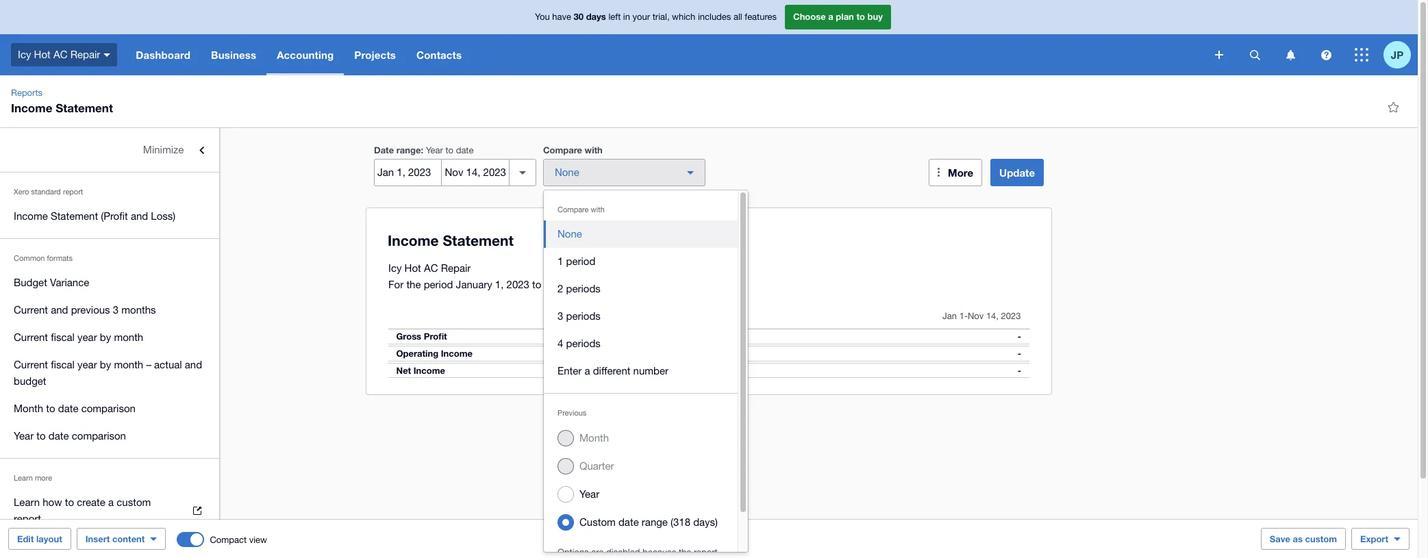 Task type: vqa. For each thing, say whether or not it's contained in the screenshot.
second Invoice from the top of the list box containing Charge Type
no



Task type: describe. For each thing, give the bounding box(es) containing it.
month to date comparison
[[14, 403, 136, 414]]

2
[[558, 283, 563, 295]]

quarter button
[[544, 452, 738, 480]]

days)
[[693, 516, 718, 528]]

repair for icy hot ac repair
[[70, 48, 100, 60]]

reports
[[11, 88, 42, 98]]

choose
[[793, 11, 826, 22]]

operating
[[397, 348, 439, 359]]

3 inside "link"
[[113, 304, 119, 316]]

export
[[1360, 534, 1388, 545]]

list of convenience dates image
[[509, 159, 536, 186]]

month for current fiscal year by month
[[114, 332, 143, 343]]

income inside "link"
[[14, 210, 48, 222]]

loss)
[[151, 210, 175, 222]]

range inside button
[[642, 516, 668, 528]]

0 vertical spatial with
[[585, 145, 603, 155]]

by for current fiscal year by month
[[100, 332, 111, 343]]

you
[[535, 12, 550, 22]]

learn how to create a custom report
[[14, 497, 151, 525]]

learn more
[[14, 474, 52, 482]]

periods for 2 periods
[[566, 283, 601, 295]]

have
[[552, 12, 571, 22]]

operating income
[[397, 348, 473, 359]]

14, inside icy hot ac repair for the period january 1, 2023 to november 14, 2023
[[595, 279, 609, 290]]

ac for icy hot ac repair for the period january 1, 2023 to november 14, 2023
[[424, 262, 438, 274]]

statement inside reports income statement
[[56, 101, 113, 115]]

you have 30 days left in your trial, which includes all features
[[535, 11, 777, 22]]

1 horizontal spatial 2023
[[612, 279, 635, 290]]

1 vertical spatial with
[[591, 205, 605, 214]]

to inside learn how to create a custom report
[[65, 497, 74, 508]]

options are disabled because the report
[[558, 547, 718, 558]]

contacts
[[416, 49, 462, 61]]

0 vertical spatial and
[[131, 210, 148, 222]]

budget variance link
[[0, 269, 219, 297]]

standard
[[31, 188, 61, 196]]

0 vertical spatial report
[[63, 188, 83, 196]]

common formats
[[14, 254, 73, 262]]

date range : year to date
[[374, 145, 474, 155]]

2 horizontal spatial svg image
[[1355, 48, 1369, 62]]

month to date comparison link
[[0, 395, 219, 423]]

save
[[1270, 534, 1290, 545]]

current fiscal year by month – actual and budget link
[[0, 351, 219, 395]]

hot for icy hot ac repair for the period january 1, 2023 to november 14, 2023
[[405, 262, 421, 274]]

jan 1-nov 14, 2023
[[943, 311, 1021, 321]]

current for current and previous 3 months
[[14, 304, 48, 316]]

features
[[745, 12, 777, 22]]

date inside 'link'
[[58, 403, 78, 414]]

are
[[591, 547, 604, 558]]

fiscal for current fiscal year by month – actual and budget
[[51, 359, 75, 371]]

0 horizontal spatial range
[[396, 145, 421, 155]]

more button
[[929, 159, 982, 186]]

jp button
[[1384, 34, 1418, 75]]

0 vertical spatial compare
[[543, 145, 582, 155]]

year inside date range : year to date
[[426, 145, 443, 155]]

year for year
[[579, 488, 599, 500]]

repair for icy hot ac repair for the period january 1, 2023 to november 14, 2023
[[441, 262, 471, 274]]

edit
[[17, 534, 34, 545]]

export button
[[1352, 528, 1410, 550]]

–
[[146, 359, 151, 371]]

fiscal for current fiscal year by month
[[51, 332, 75, 343]]

comparison for year to date comparison
[[72, 430, 126, 442]]

to left buy
[[857, 11, 865, 22]]

1 vertical spatial and
[[51, 304, 68, 316]]

insert
[[85, 534, 110, 545]]

income for operating income
[[441, 348, 473, 359]]

actual
[[154, 359, 182, 371]]

business
[[211, 49, 256, 61]]

the inside icy hot ac repair for the period january 1, 2023 to november 14, 2023
[[406, 279, 421, 290]]

year for year to date comparison
[[14, 430, 34, 442]]

update
[[999, 166, 1035, 179]]

navigation inside banner
[[126, 34, 1206, 75]]

1 horizontal spatial 3
[[558, 310, 563, 322]]

learn for learn more
[[14, 474, 33, 482]]

- for operating income
[[1018, 348, 1021, 359]]

current and previous 3 months link
[[0, 297, 219, 324]]

as
[[1293, 534, 1303, 545]]

1 period
[[558, 256, 595, 267]]

4 periods
[[558, 338, 601, 349]]

group containing none
[[544, 190, 748, 558]]

none inside button
[[558, 228, 582, 240]]

hot for icy hot ac repair
[[34, 48, 51, 60]]

income for reports income statement
[[11, 101, 52, 115]]

year for current fiscal year by month
[[77, 332, 97, 343]]

contacts button
[[406, 34, 472, 75]]

1
[[558, 256, 563, 267]]

date inside date range : year to date
[[456, 145, 474, 155]]

none button
[[543, 159, 705, 186]]

more
[[35, 474, 52, 482]]

content
[[112, 534, 145, 545]]

30
[[574, 11, 584, 22]]

(profit
[[101, 210, 128, 222]]

4
[[558, 338, 563, 349]]

date inside button
[[619, 516, 639, 528]]

budget
[[14, 277, 47, 288]]

all
[[734, 12, 742, 22]]

plan
[[836, 11, 854, 22]]

trial,
[[653, 12, 670, 22]]

insert content
[[85, 534, 145, 545]]

to inside 'link'
[[46, 403, 55, 414]]

periods for 3 periods
[[566, 310, 601, 322]]

add to favourites image
[[1380, 93, 1407, 121]]

learn how to create a custom report link
[[0, 489, 219, 533]]

nov
[[968, 311, 984, 321]]

icy for icy hot ac repair for the period january 1, 2023 to november 14, 2023
[[388, 262, 402, 274]]

variance
[[50, 277, 89, 288]]

choose a plan to buy
[[793, 11, 883, 22]]

period inside group
[[566, 256, 595, 267]]

1 horizontal spatial svg image
[[1250, 50, 1260, 60]]

comparison for month to date comparison
[[81, 403, 136, 414]]

because
[[643, 547, 676, 558]]

income statement (profit and loss)
[[14, 210, 175, 222]]

0 horizontal spatial svg image
[[1215, 51, 1223, 59]]

dashboard
[[136, 49, 190, 61]]

- for net income
[[1018, 365, 1021, 376]]

jan
[[943, 311, 957, 321]]

a for choose
[[828, 11, 833, 22]]

budget
[[14, 375, 46, 387]]

disabled
[[606, 547, 640, 558]]

icy hot ac repair button
[[0, 34, 126, 75]]

projects
[[354, 49, 396, 61]]

reports income statement
[[11, 88, 113, 115]]

3 periods
[[558, 310, 601, 322]]

xero
[[14, 188, 29, 196]]

custom
[[579, 516, 616, 528]]

save as custom
[[1270, 534, 1337, 545]]

previous
[[558, 409, 587, 417]]

month for current fiscal year by month – actual and budget
[[114, 359, 143, 371]]



Task type: locate. For each thing, give the bounding box(es) containing it.
1 vertical spatial repair
[[441, 262, 471, 274]]

0 horizontal spatial 14,
[[595, 279, 609, 290]]

1 vertical spatial fiscal
[[51, 359, 75, 371]]

1 vertical spatial compare with
[[558, 205, 605, 214]]

buy
[[868, 11, 883, 22]]

net income
[[397, 365, 446, 376]]

profit
[[424, 331, 447, 342]]

custom inside 'button'
[[1305, 534, 1337, 545]]

report up 'edit'
[[14, 513, 41, 525]]

0 vertical spatial 14,
[[595, 279, 609, 290]]

2 year from the top
[[77, 359, 97, 371]]

0 vertical spatial month
[[14, 403, 43, 414]]

period right 1
[[566, 256, 595, 267]]

none inside popup button
[[555, 166, 579, 178]]

icy up reports
[[18, 48, 31, 60]]

hot up reports
[[34, 48, 51, 60]]

minimize
[[143, 144, 184, 155]]

month inside current fiscal year by month – actual and budget
[[114, 359, 143, 371]]

1 horizontal spatial hot
[[405, 262, 421, 274]]

1 horizontal spatial year
[[426, 145, 443, 155]]

month button
[[544, 424, 738, 452]]

1 vertical spatial current
[[14, 332, 48, 343]]

0 vertical spatial year
[[426, 145, 443, 155]]

current and previous 3 months
[[14, 304, 156, 316]]

compact view
[[210, 535, 267, 545]]

fiscal
[[51, 332, 75, 343], [51, 359, 75, 371]]

a right "enter"
[[585, 365, 590, 377]]

1 vertical spatial none
[[558, 228, 582, 240]]

to right :
[[446, 145, 454, 155]]

custom up content
[[117, 497, 151, 508]]

0 horizontal spatial report
[[14, 513, 41, 525]]

with down none popup button
[[591, 205, 605, 214]]

to inside date range : year to date
[[446, 145, 454, 155]]

0 vertical spatial a
[[828, 11, 833, 22]]

enter a different number
[[558, 365, 669, 377]]

1 vertical spatial period
[[424, 279, 453, 290]]

0 vertical spatial comparison
[[81, 403, 136, 414]]

1 periods from the top
[[566, 283, 601, 295]]

month inside 'link'
[[14, 403, 43, 414]]

days
[[586, 11, 606, 22]]

3 current from the top
[[14, 359, 48, 371]]

how
[[43, 497, 62, 508]]

hot inside icy hot ac repair for the period january 1, 2023 to november 14, 2023
[[405, 262, 421, 274]]

1 current from the top
[[14, 304, 48, 316]]

projects button
[[344, 34, 406, 75]]

0 vertical spatial year
[[77, 332, 97, 343]]

current for current fiscal year by month
[[14, 332, 48, 343]]

1 learn from the top
[[14, 474, 33, 482]]

with up none popup button
[[585, 145, 603, 155]]

by for current fiscal year by month – actual and budget
[[100, 359, 111, 371]]

0 vertical spatial repair
[[70, 48, 100, 60]]

none up 1 period
[[558, 228, 582, 240]]

learn down learn more at left
[[14, 497, 40, 508]]

banner containing jp
[[0, 0, 1418, 75]]

range left (318
[[642, 516, 668, 528]]

date down year button
[[619, 516, 639, 528]]

by inside current fiscal year by month link
[[100, 332, 111, 343]]

3 down 2
[[558, 310, 563, 322]]

Select start date field
[[375, 160, 441, 186]]

periods down 2 periods
[[566, 310, 601, 322]]

month down budget
[[14, 403, 43, 414]]

2 horizontal spatial svg image
[[1286, 50, 1295, 60]]

statement up minimize button
[[56, 101, 113, 115]]

2023 right 1,
[[507, 279, 529, 290]]

income down profit
[[441, 348, 473, 359]]

2 vertical spatial and
[[185, 359, 202, 371]]

jp
[[1391, 48, 1404, 61]]

1 vertical spatial year
[[14, 430, 34, 442]]

compare with up none popup button
[[543, 145, 603, 155]]

periods for 4 periods
[[566, 338, 601, 349]]

by
[[100, 332, 111, 343], [100, 359, 111, 371]]

and right actual
[[185, 359, 202, 371]]

0 horizontal spatial 2023
[[507, 279, 529, 290]]

a
[[828, 11, 833, 22], [585, 365, 590, 377], [108, 497, 114, 508]]

1 horizontal spatial 14,
[[987, 311, 999, 321]]

icy inside popup button
[[18, 48, 31, 60]]

hot up gross
[[405, 262, 421, 274]]

1 vertical spatial 14,
[[987, 311, 999, 321]]

0 vertical spatial by
[[100, 332, 111, 343]]

compare with
[[543, 145, 603, 155], [558, 205, 605, 214]]

january
[[456, 279, 492, 290]]

3
[[113, 304, 119, 316], [558, 310, 563, 322]]

3 periods from the top
[[566, 338, 601, 349]]

2 periods from the top
[[566, 310, 601, 322]]

custom
[[117, 497, 151, 508], [1305, 534, 1337, 545]]

report inside learn how to create a custom report
[[14, 513, 41, 525]]

statement inside "link"
[[51, 210, 98, 222]]

1 horizontal spatial a
[[585, 365, 590, 377]]

icy
[[18, 48, 31, 60], [388, 262, 402, 274]]

1 vertical spatial compare
[[558, 205, 589, 214]]

year
[[77, 332, 97, 343], [77, 359, 97, 371]]

1 vertical spatial ac
[[424, 262, 438, 274]]

2 horizontal spatial and
[[185, 359, 202, 371]]

year up learn more at left
[[14, 430, 34, 442]]

date down the month to date comparison
[[49, 430, 69, 442]]

1,
[[495, 279, 504, 290]]

to right the "how"
[[65, 497, 74, 508]]

1 by from the top
[[100, 332, 111, 343]]

periods right 2
[[566, 283, 601, 295]]

1 horizontal spatial icy
[[388, 262, 402, 274]]

none right list of convenience dates icon
[[555, 166, 579, 178]]

a right create on the bottom left of the page
[[108, 497, 114, 508]]

2 month from the top
[[114, 359, 143, 371]]

0 vertical spatial -
[[1018, 331, 1021, 342]]

0 vertical spatial month
[[114, 332, 143, 343]]

previous
[[71, 304, 110, 316]]

0 horizontal spatial icy
[[18, 48, 31, 60]]

range up select start date field
[[396, 145, 421, 155]]

svg image
[[1250, 50, 1260, 60], [1286, 50, 1295, 60], [1215, 51, 1223, 59]]

1 vertical spatial month
[[579, 432, 609, 444]]

a for enter
[[585, 365, 590, 377]]

1-
[[960, 311, 968, 321]]

options
[[558, 547, 589, 558]]

0 vertical spatial fiscal
[[51, 332, 75, 343]]

year right :
[[426, 145, 443, 155]]

statement down xero standard report
[[51, 210, 98, 222]]

1 vertical spatial hot
[[405, 262, 421, 274]]

compact
[[210, 535, 247, 545]]

2 vertical spatial -
[[1018, 365, 1021, 376]]

0 vertical spatial range
[[396, 145, 421, 155]]

month up quarter in the left of the page
[[579, 432, 609, 444]]

date
[[374, 145, 394, 155]]

ac up profit
[[424, 262, 438, 274]]

0 horizontal spatial a
[[108, 497, 114, 508]]

repair up january
[[441, 262, 471, 274]]

fiscal down current and previous 3 months on the bottom
[[51, 332, 75, 343]]

ac up reports income statement
[[53, 48, 67, 60]]

income statement (profit and loss) link
[[0, 203, 219, 230]]

and
[[131, 210, 148, 222], [51, 304, 68, 316], [185, 359, 202, 371]]

income inside reports income statement
[[11, 101, 52, 115]]

1 month from the top
[[114, 332, 143, 343]]

0 horizontal spatial year
[[14, 430, 34, 442]]

0 horizontal spatial 3
[[113, 304, 119, 316]]

report output element
[[388, 304, 1030, 378]]

1 vertical spatial comparison
[[72, 430, 126, 442]]

1 horizontal spatial the
[[679, 547, 691, 558]]

0 horizontal spatial hot
[[34, 48, 51, 60]]

1 horizontal spatial and
[[131, 210, 148, 222]]

income down "operating income"
[[414, 365, 446, 376]]

1 vertical spatial periods
[[566, 310, 601, 322]]

year down current and previous 3 months on the bottom
[[77, 332, 97, 343]]

year to date comparison link
[[0, 423, 219, 450]]

icy inside icy hot ac repair for the period january 1, 2023 to november 14, 2023
[[388, 262, 402, 274]]

date up select end date field
[[456, 145, 474, 155]]

and inside current fiscal year by month – actual and budget
[[185, 359, 202, 371]]

net
[[397, 365, 411, 376]]

0 horizontal spatial svg image
[[104, 53, 110, 57]]

month down months at bottom left
[[114, 332, 143, 343]]

period left january
[[424, 279, 453, 290]]

0 horizontal spatial the
[[406, 279, 421, 290]]

current fiscal year by month link
[[0, 324, 219, 351]]

comparison down month to date comparison 'link' in the bottom left of the page
[[72, 430, 126, 442]]

reports link
[[5, 86, 48, 100]]

for
[[388, 279, 404, 290]]

ac inside icy hot ac repair for the period january 1, 2023 to november 14, 2023
[[424, 262, 438, 274]]

0 vertical spatial statement
[[56, 101, 113, 115]]

comparison up year to date comparison link
[[81, 403, 136, 414]]

1 horizontal spatial period
[[566, 256, 595, 267]]

a inside learn how to create a custom report
[[108, 497, 114, 508]]

by down the current and previous 3 months "link" on the bottom of page
[[100, 332, 111, 343]]

insert content button
[[77, 528, 166, 550]]

fiscal inside current fiscal year by month – actual and budget
[[51, 359, 75, 371]]

current
[[14, 304, 48, 316], [14, 332, 48, 343], [14, 359, 48, 371]]

comparison inside 'link'
[[81, 403, 136, 414]]

navigation containing dashboard
[[126, 34, 1206, 75]]

report down days)
[[694, 547, 718, 558]]

in
[[623, 12, 630, 22]]

a inside banner
[[828, 11, 833, 22]]

group
[[544, 190, 748, 558]]

learn left more
[[14, 474, 33, 482]]

a inside button
[[585, 365, 590, 377]]

by inside current fiscal year by month – actual and budget
[[100, 359, 111, 371]]

banner
[[0, 0, 1418, 75]]

the inside options are disabled because the report
[[679, 547, 691, 558]]

month inside button
[[579, 432, 609, 444]]

formats
[[47, 254, 73, 262]]

1 vertical spatial month
[[114, 359, 143, 371]]

current fiscal year by month – actual and budget
[[14, 359, 202, 387]]

0 horizontal spatial repair
[[70, 48, 100, 60]]

repair inside popup button
[[70, 48, 100, 60]]

0 horizontal spatial month
[[14, 403, 43, 414]]

comparison
[[81, 403, 136, 414], [72, 430, 126, 442]]

ac inside popup button
[[53, 48, 67, 60]]

the right for
[[406, 279, 421, 290]]

month
[[14, 403, 43, 414], [579, 432, 609, 444]]

-
[[1018, 331, 1021, 342], [1018, 348, 1021, 359], [1018, 365, 1021, 376]]

- for gross profit
[[1018, 331, 1021, 342]]

date up year to date comparison
[[58, 403, 78, 414]]

2 learn from the top
[[14, 497, 40, 508]]

compare up none popup button
[[543, 145, 582, 155]]

ac
[[53, 48, 67, 60], [424, 262, 438, 274]]

0 vertical spatial ac
[[53, 48, 67, 60]]

3 left months at bottom left
[[113, 304, 119, 316]]

1 horizontal spatial repair
[[441, 262, 471, 274]]

income
[[11, 101, 52, 115], [14, 210, 48, 222], [441, 348, 473, 359], [414, 365, 446, 376]]

report inside options are disabled because the report
[[694, 547, 718, 558]]

1 horizontal spatial month
[[579, 432, 609, 444]]

1 year from the top
[[77, 332, 97, 343]]

14, right nov
[[987, 311, 999, 321]]

icy for icy hot ac repair
[[18, 48, 31, 60]]

2 horizontal spatial 2023
[[1002, 311, 1021, 321]]

0 vertical spatial learn
[[14, 474, 33, 482]]

custom date range (318 days) button
[[544, 508, 738, 536]]

:
[[421, 145, 423, 155]]

2 vertical spatial year
[[579, 488, 599, 500]]

2 horizontal spatial report
[[694, 547, 718, 558]]

1 vertical spatial -
[[1018, 348, 1021, 359]]

current inside "link"
[[14, 304, 48, 316]]

different
[[593, 365, 631, 377]]

2023 right 2 periods
[[612, 279, 635, 290]]

custom inside learn how to create a custom report
[[117, 497, 151, 508]]

which
[[672, 12, 695, 22]]

2 horizontal spatial year
[[579, 488, 599, 500]]

number
[[633, 365, 669, 377]]

2 by from the top
[[100, 359, 111, 371]]

a left plan
[[828, 11, 833, 22]]

business button
[[201, 34, 267, 75]]

learn for learn how to create a custom report
[[14, 497, 40, 508]]

navigation
[[126, 34, 1206, 75]]

2 vertical spatial report
[[694, 547, 718, 558]]

repair up reports income statement
[[70, 48, 100, 60]]

enter
[[558, 365, 582, 377]]

month for month to date comparison
[[14, 403, 43, 414]]

year down quarter in the left of the page
[[579, 488, 599, 500]]

period inside icy hot ac repair for the period january 1, 2023 to november 14, 2023
[[424, 279, 453, 290]]

year inside button
[[579, 488, 599, 500]]

3 - from the top
[[1018, 365, 1021, 376]]

1 horizontal spatial range
[[642, 516, 668, 528]]

current for current fiscal year by month – actual and budget
[[14, 359, 48, 371]]

14, inside report output element
[[987, 311, 999, 321]]

0 vertical spatial period
[[566, 256, 595, 267]]

and down budget variance
[[51, 304, 68, 316]]

layout
[[36, 534, 62, 545]]

1 vertical spatial custom
[[1305, 534, 1337, 545]]

xero standard report
[[14, 188, 83, 196]]

custom right the as
[[1305, 534, 1337, 545]]

1 vertical spatial statement
[[51, 210, 98, 222]]

svg image
[[1355, 48, 1369, 62], [1321, 50, 1331, 60], [104, 53, 110, 57]]

list box
[[544, 190, 738, 558]]

ac for icy hot ac repair
[[53, 48, 67, 60]]

your
[[633, 12, 650, 22]]

left
[[609, 12, 621, 22]]

0 vertical spatial none
[[555, 166, 579, 178]]

svg image inside icy hot ac repair popup button
[[104, 53, 110, 57]]

month left –
[[114, 359, 143, 371]]

year for current fiscal year by month – actual and budget
[[77, 359, 97, 371]]

common
[[14, 254, 45, 262]]

income for net income
[[414, 365, 446, 376]]

enter a different number button
[[544, 358, 738, 385]]

2 - from the top
[[1018, 348, 1021, 359]]

2 periods
[[558, 283, 601, 295]]

icy hot ac repair for the period january 1, 2023 to november 14, 2023
[[388, 262, 635, 290]]

more
[[948, 166, 973, 179]]

period
[[566, 256, 595, 267], [424, 279, 453, 290]]

year inside current fiscal year by month – actual and budget
[[77, 359, 97, 371]]

view
[[249, 535, 267, 545]]

by down current fiscal year by month link
[[100, 359, 111, 371]]

0 horizontal spatial period
[[424, 279, 453, 290]]

1 vertical spatial range
[[642, 516, 668, 528]]

0 vertical spatial hot
[[34, 48, 51, 60]]

to inside icy hot ac repair for the period january 1, 2023 to november 14, 2023
[[532, 279, 541, 290]]

and left the loss)
[[131, 210, 148, 222]]

2 current from the top
[[14, 332, 48, 343]]

1 vertical spatial the
[[679, 547, 691, 558]]

1 fiscal from the top
[[51, 332, 75, 343]]

to
[[857, 11, 865, 22], [446, 145, 454, 155], [532, 279, 541, 290], [46, 403, 55, 414], [37, 430, 46, 442], [65, 497, 74, 508]]

month for month
[[579, 432, 609, 444]]

2 vertical spatial periods
[[566, 338, 601, 349]]

2023 inside report output element
[[1002, 311, 1021, 321]]

year down current fiscal year by month
[[77, 359, 97, 371]]

1 vertical spatial icy
[[388, 262, 402, 274]]

gross profit
[[397, 331, 447, 342]]

icy up for
[[388, 262, 402, 274]]

date
[[456, 145, 474, 155], [58, 403, 78, 414], [49, 430, 69, 442], [619, 516, 639, 528]]

0 horizontal spatial and
[[51, 304, 68, 316]]

to up year to date comparison
[[46, 403, 55, 414]]

0 vertical spatial current
[[14, 304, 48, 316]]

1 horizontal spatial ac
[[424, 262, 438, 274]]

0 vertical spatial periods
[[566, 283, 601, 295]]

hot inside icy hot ac repair popup button
[[34, 48, 51, 60]]

2 horizontal spatial a
[[828, 11, 833, 22]]

1 horizontal spatial svg image
[[1321, 50, 1331, 60]]

current fiscal year by month
[[14, 332, 143, 343]]

0 horizontal spatial ac
[[53, 48, 67, 60]]

fiscal down current fiscal year by month
[[51, 359, 75, 371]]

1 - from the top
[[1018, 331, 1021, 342]]

14, right november
[[595, 279, 609, 290]]

2 vertical spatial a
[[108, 497, 114, 508]]

income down reports link
[[11, 101, 52, 115]]

repair inside icy hot ac repair for the period january 1, 2023 to november 14, 2023
[[441, 262, 471, 274]]

2023 right nov
[[1002, 311, 1021, 321]]

1 vertical spatial report
[[14, 513, 41, 525]]

0 vertical spatial icy
[[18, 48, 31, 60]]

2 fiscal from the top
[[51, 359, 75, 371]]

current inside current fiscal year by month – actual and budget
[[14, 359, 48, 371]]

1 vertical spatial year
[[77, 359, 97, 371]]

the right because
[[679, 547, 691, 558]]

0 vertical spatial the
[[406, 279, 421, 290]]

periods right 4
[[566, 338, 601, 349]]

report right the standard
[[63, 188, 83, 196]]

1 vertical spatial a
[[585, 365, 590, 377]]

compare with up 1 period
[[558, 205, 605, 214]]

the
[[406, 279, 421, 290], [679, 547, 691, 558]]

income down xero
[[14, 210, 48, 222]]

months
[[121, 304, 156, 316]]

1 horizontal spatial custom
[[1305, 534, 1337, 545]]

list box containing none
[[544, 190, 738, 558]]

to up more
[[37, 430, 46, 442]]

2023
[[507, 279, 529, 290], [612, 279, 635, 290], [1002, 311, 1021, 321]]

0 vertical spatial compare with
[[543, 145, 603, 155]]

1 vertical spatial by
[[100, 359, 111, 371]]

to left 2
[[532, 279, 541, 290]]

(318
[[671, 516, 690, 528]]

Select end date field
[[442, 160, 509, 186]]

compare up 1 period
[[558, 205, 589, 214]]

year
[[426, 145, 443, 155], [14, 430, 34, 442], [579, 488, 599, 500]]

1 vertical spatial learn
[[14, 497, 40, 508]]

Report title field
[[384, 225, 1024, 257]]

learn inside learn how to create a custom report
[[14, 497, 40, 508]]

compare inside 'list box'
[[558, 205, 589, 214]]



